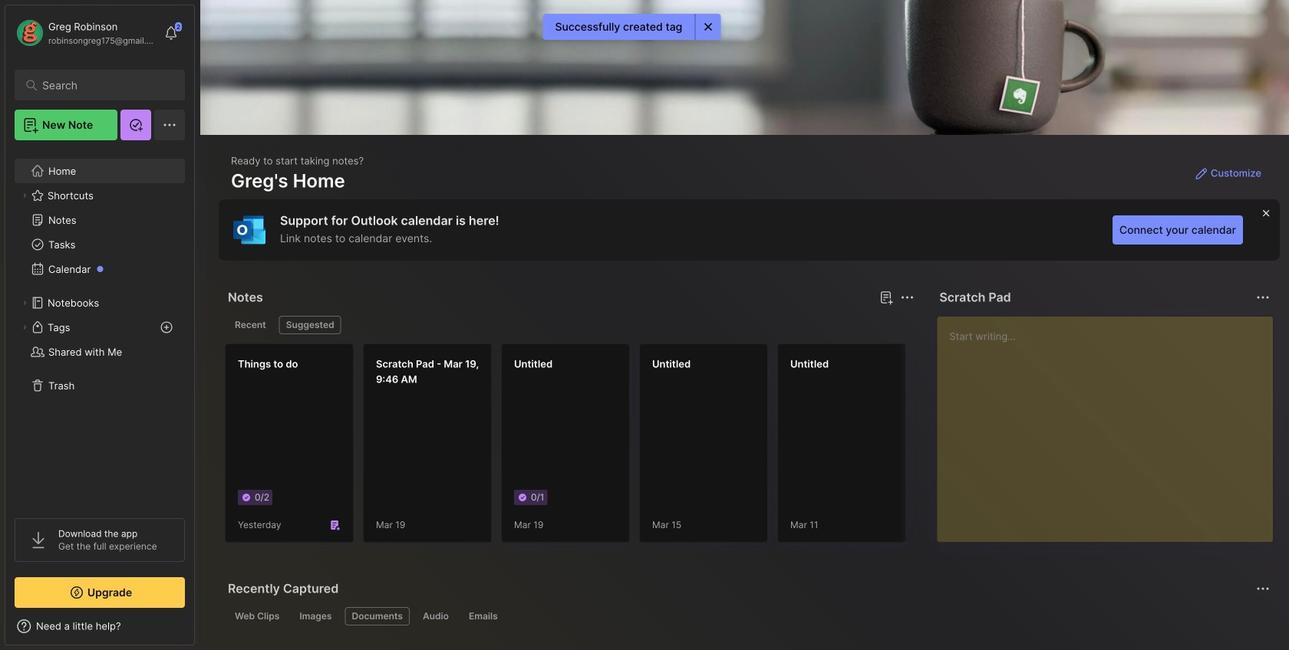 Task type: locate. For each thing, give the bounding box(es) containing it.
tab list
[[228, 316, 912, 335], [228, 608, 1268, 626]]

0 vertical spatial tab list
[[228, 316, 912, 335]]

tree inside main element
[[5, 150, 194, 505]]

row group
[[225, 344, 1289, 553]]

tree
[[5, 150, 194, 505]]

alert
[[543, 14, 721, 40]]

1 tab list from the top
[[228, 316, 912, 335]]

expand notebooks image
[[20, 299, 29, 308]]

tab
[[228, 316, 273, 335], [279, 316, 341, 335], [228, 608, 287, 626], [293, 608, 339, 626], [345, 608, 410, 626], [416, 608, 456, 626], [462, 608, 505, 626]]

Account field
[[15, 18, 157, 48]]

Search text field
[[42, 78, 165, 93]]

1 vertical spatial tab list
[[228, 608, 1268, 626]]

main element
[[0, 0, 200, 651]]

None search field
[[42, 76, 165, 94]]

More actions field
[[897, 287, 918, 309], [1253, 287, 1274, 309], [1253, 579, 1274, 600]]

Start writing… text field
[[950, 317, 1272, 530]]

expand tags image
[[20, 323, 29, 332]]

more actions image
[[898, 289, 917, 307], [1254, 289, 1272, 307], [1254, 580, 1272, 599]]



Task type: vqa. For each thing, say whether or not it's contained in the screenshot.
first More actions icon from the top
yes



Task type: describe. For each thing, give the bounding box(es) containing it.
2 tab list from the top
[[228, 608, 1268, 626]]

click to collapse image
[[194, 622, 205, 641]]

none search field inside main element
[[42, 76, 165, 94]]

WHAT'S NEW field
[[5, 615, 194, 639]]



